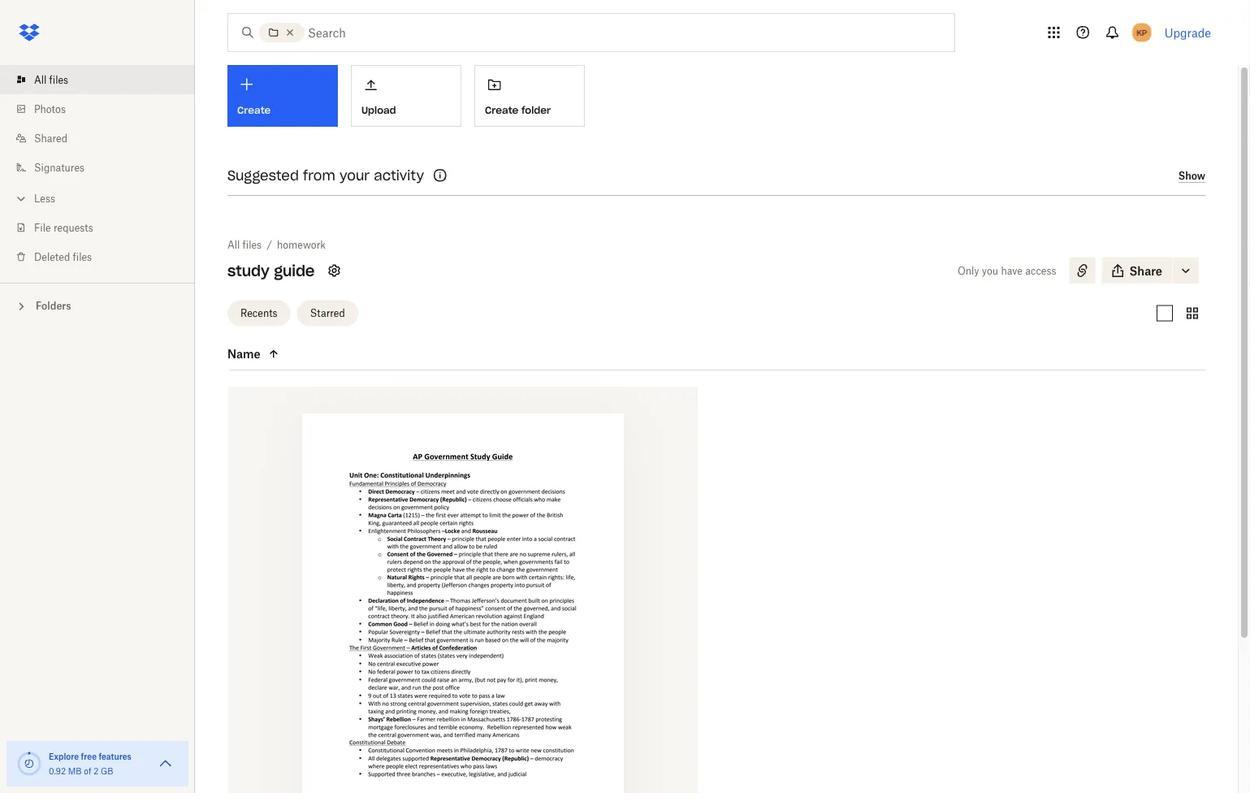 Task type: describe. For each thing, give the bounding box(es) containing it.
file
[[34, 221, 51, 234]]

show button
[[1179, 170, 1206, 183]]

recents button
[[228, 300, 291, 326]]

explore
[[49, 751, 79, 762]]

photos link
[[13, 94, 195, 124]]

kp button
[[1129, 20, 1155, 46]]

create folder button
[[475, 65, 585, 127]]

folder
[[522, 104, 551, 116]]

Search in folder "study guide" text field
[[308, 24, 922, 41]]

create folder
[[485, 104, 551, 116]]

less image
[[13, 191, 29, 207]]

access
[[1026, 265, 1057, 277]]

upload button
[[351, 65, 462, 127]]

deleted files
[[34, 251, 92, 263]]

your
[[340, 167, 370, 184]]

folders button
[[0, 293, 195, 317]]

suggested from your activity
[[228, 167, 424, 184]]

homework link
[[277, 237, 326, 253]]

have
[[1002, 265, 1023, 277]]

shared
[[34, 132, 67, 144]]

list containing all files
[[0, 55, 195, 283]]

0 vertical spatial all files link
[[13, 65, 195, 94]]

explore free features 0.92 mb of 2 gb
[[49, 751, 132, 776]]

folder settings image
[[325, 261, 344, 280]]

files for deleted files
[[73, 251, 92, 263]]

only you have access
[[958, 265, 1057, 277]]

all files list item
[[0, 65, 195, 94]]

requests
[[54, 221, 93, 234]]

file requests
[[34, 221, 93, 234]]

starred button
[[297, 300, 358, 326]]

free
[[81, 751, 97, 762]]



Task type: locate. For each thing, give the bounding box(es) containing it.
/
[[267, 239, 272, 251]]

name button
[[228, 344, 364, 364]]

0 horizontal spatial all files link
[[13, 65, 195, 94]]

0.92
[[49, 766, 66, 776]]

of
[[84, 766, 91, 776]]

create for create folder
[[485, 104, 519, 116]]

all files link up shared link
[[13, 65, 195, 94]]

starred
[[310, 307, 345, 319]]

all up photos
[[34, 74, 47, 86]]

suggested
[[228, 167, 299, 184]]

file, ap government review packet.pdf row
[[228, 387, 698, 793]]

signatures link
[[13, 153, 195, 182]]

2 horizontal spatial files
[[243, 239, 262, 251]]

1 horizontal spatial all files link
[[228, 237, 262, 253]]

folders
[[36, 300, 71, 312]]

deleted files link
[[13, 242, 195, 271]]

files
[[49, 74, 68, 86], [243, 239, 262, 251], [73, 251, 92, 263]]

create
[[485, 104, 519, 116], [237, 104, 271, 117]]

list
[[0, 55, 195, 283]]

0 horizontal spatial files
[[49, 74, 68, 86]]

1 horizontal spatial files
[[73, 251, 92, 263]]

quota usage element
[[16, 751, 42, 777]]

dropbox image
[[13, 16, 46, 49]]

activity
[[374, 167, 424, 184]]

features
[[99, 751, 132, 762]]

files for all files
[[49, 74, 68, 86]]

all up study
[[228, 239, 240, 251]]

2
[[94, 766, 99, 776]]

1 vertical spatial all
[[228, 239, 240, 251]]

files right deleted
[[73, 251, 92, 263]]

share button
[[1103, 258, 1173, 284]]

create inside button
[[485, 104, 519, 116]]

all for all files
[[34, 74, 47, 86]]

less
[[34, 192, 55, 204]]

all
[[34, 74, 47, 86], [228, 239, 240, 251]]

all files link
[[13, 65, 195, 94], [228, 237, 262, 253]]

all inside list item
[[34, 74, 47, 86]]

1 vertical spatial all files link
[[228, 237, 262, 253]]

mb
[[68, 766, 82, 776]]

signatures
[[34, 161, 85, 174]]

1 horizontal spatial all
[[228, 239, 240, 251]]

1 horizontal spatial create
[[485, 104, 519, 116]]

upload
[[362, 104, 396, 116]]

files inside list item
[[49, 74, 68, 86]]

name
[[228, 347, 261, 361]]

create for create
[[237, 104, 271, 117]]

kp
[[1137, 27, 1148, 37]]

files for all files / homework
[[243, 239, 262, 251]]

0 horizontal spatial all
[[34, 74, 47, 86]]

shared link
[[13, 124, 195, 153]]

files up photos
[[49, 74, 68, 86]]

create up 'suggested'
[[237, 104, 271, 117]]

photos
[[34, 103, 66, 115]]

upgrade
[[1165, 26, 1212, 39]]

only
[[958, 265, 980, 277]]

0 vertical spatial all
[[34, 74, 47, 86]]

from
[[303, 167, 336, 184]]

create left folder
[[485, 104, 519, 116]]

study
[[228, 261, 270, 280]]

0 horizontal spatial create
[[237, 104, 271, 117]]

share
[[1130, 264, 1163, 278]]

gb
[[101, 766, 113, 776]]

files left /
[[243, 239, 262, 251]]

homework
[[277, 239, 326, 251]]

you
[[982, 265, 999, 277]]

all files link left /
[[228, 237, 262, 253]]

all for all files / homework
[[228, 239, 240, 251]]

deleted
[[34, 251, 70, 263]]

study guide
[[228, 261, 315, 280]]

all files
[[34, 74, 68, 86]]

all files / homework
[[228, 239, 326, 251]]

show
[[1179, 170, 1206, 182]]

file requests link
[[13, 213, 195, 242]]

guide
[[274, 261, 315, 280]]

create button
[[228, 65, 338, 127]]

recents
[[241, 307, 278, 319]]

upgrade link
[[1165, 26, 1212, 39]]

create inside dropdown button
[[237, 104, 271, 117]]



Task type: vqa. For each thing, say whether or not it's contained in the screenshot.
Upload
yes



